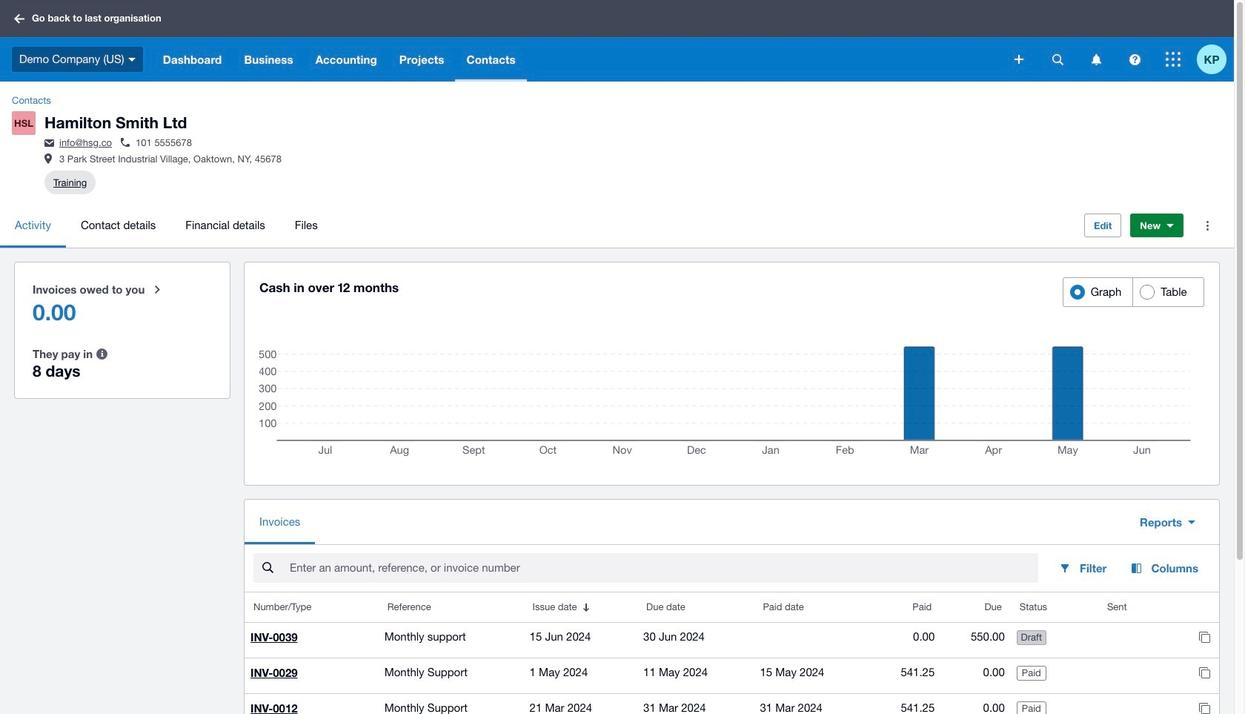 Task type: describe. For each thing, give the bounding box(es) containing it.
none radio inside activity summary filters option group
[[24, 336, 221, 390]]

actions menu image
[[1193, 211, 1223, 240]]

none radio inside activity summary filters option group
[[24, 272, 221, 336]]



Task type: vqa. For each thing, say whether or not it's contained in the screenshot.
Features in You have 10 days left in your trial, which includes all features
no



Task type: locate. For each thing, give the bounding box(es) containing it.
group
[[1063, 277, 1205, 307]]

customise columns image
[[1125, 562, 1149, 574]]

the average number of days between when invoices are issued and when they're paid image
[[87, 339, 117, 369]]

copy to draft invoice image
[[1190, 658, 1220, 688]]

copy to draft invoice image
[[1190, 693, 1220, 714]]

1 horizontal spatial svg image
[[1130, 54, 1141, 65]]

list of invoices element
[[245, 593, 1220, 714]]

0 horizontal spatial svg image
[[1015, 55, 1024, 64]]

svg image
[[1130, 54, 1141, 65], [1015, 55, 1024, 64]]

svg image
[[14, 14, 24, 23], [1166, 52, 1181, 67], [1053, 54, 1064, 65], [1092, 54, 1102, 65], [128, 58, 135, 61]]

banner
[[0, 0, 1235, 82]]

Enter an amount, reference, or invoice number field
[[288, 554, 1039, 582]]

None radio
[[24, 336, 221, 390]]

menu
[[0, 203, 1073, 248]]

None radio
[[24, 272, 221, 336]]

activity summary filters option group
[[15, 263, 230, 398]]



